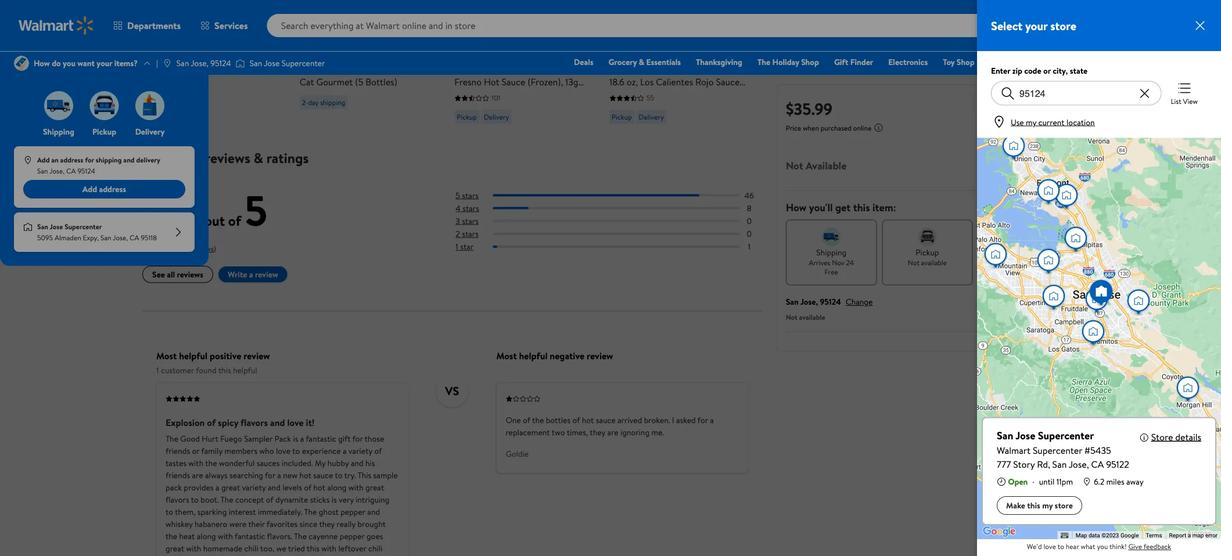 Task type: vqa. For each thing, say whether or not it's contained in the screenshot.
Handles,
no



Task type: locate. For each thing, give the bounding box(es) containing it.
sauce inside $9.96 53.5 ¢/oz hot ones boneless chicken breast bites, 18.6 oz, classic garlic fresno hot sauce (frozen), 13g protein per serving, 3 pieces
[[502, 76, 526, 89]]

1 shop from the left
[[802, 56, 819, 68]]

gilroy supercenter image
[[1218, 449, 1222, 478]]

away
[[1127, 476, 1144, 488]]

1 breast from the left
[[455, 63, 480, 76]]

a left map
[[1188, 533, 1192, 540]]

1 horizontal spatial oz,
[[627, 76, 638, 89]]

want
[[77, 58, 95, 69]]

good
[[180, 434, 200, 445]]

grocery
[[609, 56, 637, 68]]

1
[[456, 241, 458, 253], [748, 241, 751, 253], [156, 365, 159, 376]]

shop right holiday
[[802, 56, 819, 68]]

review inside most helpful positive review 1 customer found this helpful
[[244, 350, 270, 363]]

2 ¢/oz from the left
[[655, 35, 670, 46]]

1 vertical spatial are
[[192, 471, 203, 482]]

0 horizontal spatial you
[[63, 58, 76, 69]]

1 53.5 from the left
[[483, 35, 498, 46]]

a right the asked
[[710, 415, 714, 427]]

0 horizontal spatial day
[[157, 100, 167, 110]]

ca inside san jose supercenter 5095 almaden expy, san jose, ca 95118
[[130, 233, 139, 243]]

to down provides
[[191, 495, 199, 506]]

store down the '11pm'
[[1055, 500, 1073, 512]]

pieces
[[544, 89, 570, 102], [617, 102, 643, 114]]

legal information image
[[874, 123, 884, 133]]

0 vertical spatial you
[[63, 58, 76, 69]]

0 for 2 stars
[[747, 229, 752, 240]]

chicken inside '$9.96 53.5 ¢/oz hot ones smoky habanero boneless chicken breast bites, 18.6 oz, los calientes rojo sauce (frozen), 13g protein per serving, 3 pieces'
[[647, 63, 680, 76]]

2 serving, from the left
[[710, 89, 743, 102]]

shipping up an
[[43, 126, 74, 137]]

sampler up the who
[[244, 434, 273, 445]]

home link
[[985, 56, 1017, 68]]

how left you'll
[[786, 201, 807, 215]]

 image inside shipping 'button'
[[44, 91, 73, 120]]

0 horizontal spatial ¢/oz
[[500, 35, 515, 46]]

you
[[63, 58, 76, 69], [1098, 542, 1109, 552]]

weekend.
[[230, 556, 263, 557]]

supercenter up expy,
[[65, 222, 102, 232]]

hurt
[[202, 434, 218, 445]]

really down ghost
[[337, 519, 356, 531]]

or left "city,"
[[1044, 65, 1051, 76]]

2 product group from the left
[[300, 0, 438, 129]]

i inside explosion of spicy flavors and love it! the good hurt fuego sampler pack is a fantastic gift for those friends or family members who love to experience a variety of tastes with the wonderful sauces included. my hubby and his friends are always searching for a new hot sauce to try. this sample pack provides a great variety and levels of hot along with great flavors to boot. the concept of dynamite sticks is very intriguing to them, sparking interest immediately. the ghost pepper and whiskey habanero were their favorites since they really brought the heat along with fantastic flavors. the cayenne pepper goes great with homemade chili too, we tried this with leftover chili from the previous weekend. score!!! i really enjoyed
[[294, 556, 296, 557]]

with up homemade
[[218, 532, 233, 543]]

intriguing
[[356, 495, 390, 506]]

san jose neighborhood market image
[[1040, 283, 1069, 312], [1083, 286, 1112, 315], [1125, 288, 1154, 317]]

list view
[[1171, 96, 1198, 106]]

 image left do
[[14, 56, 29, 71]]

1 most from the left
[[156, 350, 177, 363]]

is up included.
[[293, 434, 298, 445]]

for inside the one of the bottles of hot sauce arrived broken.  i asked for a replacement two times, they are ignoring me.
[[698, 415, 708, 427]]

$7.98 $1.60/fl oz hot ones | the classic garlic fresno hot sauce 5oz
[[145, 33, 260, 76]]

sauce inside $7.98 $1.60/fl oz hot ones | the classic garlic fresno hot sauce 5oz
[[192, 63, 216, 76]]

2 breast from the left
[[682, 63, 708, 76]]

shipping inside 'button'
[[43, 126, 74, 137]]

3 up 2
[[456, 216, 460, 227]]

one of the bottles of hot sauce arrived broken.  i asked for a replacement two times, they are ignoring me.
[[506, 415, 714, 439]]

available inside delivery not available
[[1018, 258, 1043, 268]]

supercenter inside san jose supercenter 5095 almaden expy, san jose, ca 95118
[[65, 222, 102, 232]]

store details
[[1152, 431, 1202, 444]]

0 horizontal spatial classic
[[207, 51, 234, 63]]

add an address for shipping and delivery san jose, ca 95124
[[37, 155, 160, 176]]

 image
[[23, 156, 33, 165], [23, 223, 33, 232]]

$1.60/fl
[[172, 35, 198, 46]]

garlic right 5oz
[[236, 51, 260, 63]]

53.5
[[483, 35, 498, 46], [638, 35, 653, 46]]

to inside dialog
[[1058, 542, 1065, 552]]

1 horizontal spatial day
[[308, 98, 319, 108]]

review right positive
[[244, 350, 270, 363]]

13g down grocery & essentials link
[[647, 89, 661, 102]]

0 vertical spatial or
[[1044, 65, 1051, 76]]

 image inside pickup button
[[90, 91, 119, 120]]

1 horizontal spatial available
[[922, 258, 947, 268]]

pack
[[382, 63, 401, 76], [275, 434, 291, 445]]

0 vertical spatial i
[[672, 415, 675, 427]]

1 vertical spatial fantastic
[[235, 532, 265, 543]]

shop
[[802, 56, 819, 68], [957, 56, 975, 68]]

hot inside "$39.95 heat lovers hot sauce gift set and sampler variety pack by fat cat gourmet (5 bottles)"
[[350, 51, 366, 63]]

this inside explosion of spicy flavors and love it! the good hurt fuego sampler pack is a fantastic gift for those friends or family members who love to experience a variety of tastes with the wonderful sauces included. my hubby and his friends are always searching for a new hot sauce to try. this sample pack provides a great variety and levels of hot along with great flavors to boot. the concept of dynamite sticks is very intriguing to them, sparking interest immediately. the ghost pepper and whiskey habanero were their favorites since they really brought the heat along with fantastic flavors. the cayenne pepper goes great with homemade chili too, we tried this with leftover chili from the previous weekend. score!!! i really enjoyed
[[307, 544, 320, 555]]

0 horizontal spatial garlic
[[236, 51, 260, 63]]

fremont store image
[[1035, 177, 1064, 206], [1053, 182, 1082, 211]]

variety up concept in the left of the page
[[242, 483, 266, 494]]

0 vertical spatial my
[[1026, 117, 1037, 128]]

leftover
[[339, 544, 366, 555]]

of down those
[[375, 446, 382, 458]]

this right get
[[854, 201, 870, 215]]

1 horizontal spatial my
[[1043, 500, 1053, 512]]

most for most helpful negative review
[[497, 350, 517, 363]]

this right make
[[1028, 500, 1041, 512]]

1 horizontal spatial pieces
[[617, 102, 643, 114]]

pepper
[[341, 507, 366, 519], [340, 532, 365, 543]]

(55
[[180, 244, 190, 254]]

2-day shipping
[[302, 98, 345, 108]]

0 vertical spatial store
[[1051, 17, 1077, 34]]

available down the intent image for delivery
[[1018, 258, 1043, 268]]

close panel image
[[1194, 19, 1208, 33]]

2 $9.96 from the left
[[610, 33, 633, 48]]

0 horizontal spatial how
[[34, 58, 50, 69]]

1 chili from the left
[[244, 544, 259, 555]]

jose up 5095 at top
[[50, 222, 63, 232]]

product group containing $39.95
[[300, 0, 438, 129]]

make this my store
[[1007, 500, 1073, 512]]

serving, right 101
[[502, 89, 535, 102]]

1 horizontal spatial are
[[608, 428, 619, 439]]

reviews
[[205, 149, 250, 168], [177, 269, 203, 281]]

shipping for shipping
[[43, 126, 74, 137]]

 image for san
[[23, 223, 33, 232]]

sampler inside explosion of spicy flavors and love it! the good hurt fuego sampler pack is a fantastic gift for those friends or family members who love to experience a variety of tastes with the wonderful sauces included. my hubby and his friends are always searching for a new hot sauce to try. this sample pack provides a great variety and levels of hot along with great flavors to boot. the concept of dynamite sticks is very intriguing to them, sparking interest immediately. the ghost pepper and whiskey habanero were their favorites since they really brought the heat along with fantastic flavors. the cayenne pepper goes great with homemade chili too, we tried this with leftover chili from the previous weekend. score!!! i really enjoyed
[[244, 434, 273, 445]]

flavors right spicy at the bottom
[[241, 417, 268, 430]]

available down intent image for pickup
[[922, 258, 947, 268]]

classic inside $7.98 $1.60/fl oz hot ones | the classic garlic fresno hot sauce 5oz
[[207, 51, 234, 63]]

breast inside $9.96 53.5 ¢/oz hot ones boneless chicken breast bites, 18.6 oz, classic garlic fresno hot sauce (frozen), 13g protein per serving, 3 pieces
[[455, 63, 480, 76]]

1 horizontal spatial 5
[[456, 190, 460, 201]]

2 progress bar from the top
[[493, 208, 740, 210]]

1 star
[[456, 241, 474, 253]]

1 horizontal spatial shop
[[957, 56, 975, 68]]

 image inside delivery button
[[135, 91, 164, 120]]

(5
[[355, 76, 363, 89]]

of up replacement
[[523, 415, 531, 427]]

¢/oz inside $9.96 53.5 ¢/oz hot ones boneless chicken breast bites, 18.6 oz, classic garlic fresno hot sauce (frozen), 13g protein per serving, 3 pieces
[[500, 35, 515, 46]]

0 vertical spatial fantastic
[[306, 434, 336, 445]]

2  image from the top
[[23, 223, 33, 232]]

flavors down pack
[[166, 495, 189, 506]]

fat
[[415, 63, 428, 76]]

add for add address
[[83, 184, 97, 195]]

1 vertical spatial variety
[[242, 483, 266, 494]]

1 horizontal spatial you
[[1098, 542, 1109, 552]]

their
[[248, 519, 265, 531]]

Walmart Site-Wide search field
[[267, 14, 1025, 37]]

0 horizontal spatial boneless
[[496, 51, 531, 63]]

1 horizontal spatial garlic
[[568, 63, 591, 76]]

oz, left the los
[[627, 76, 638, 89]]

garlic inside $9.96 53.5 ¢/oz hot ones boneless chicken breast bites, 18.6 oz, classic garlic fresno hot sauce (frozen), 13g protein per serving, 3 pieces
[[568, 63, 591, 76]]

1 vertical spatial how
[[786, 201, 807, 215]]

how for how you'll get this item:
[[786, 201, 807, 215]]

1 bites, from the left
[[483, 63, 505, 76]]

| down "$1.60/fl"
[[186, 51, 188, 63]]

progress bar
[[493, 195, 740, 197], [493, 208, 740, 210], [493, 220, 740, 223], [493, 233, 740, 236], [493, 246, 740, 248]]

and
[[300, 63, 314, 76], [123, 155, 135, 165], [270, 417, 285, 430], [351, 458, 364, 470], [268, 483, 281, 494], [367, 507, 380, 519]]

nov
[[832, 258, 845, 268]]

hot down $7.98
[[145, 51, 160, 63]]

you'll
[[809, 201, 833, 215]]

53.5 inside $9.96 53.5 ¢/oz hot ones boneless chicken breast bites, 18.6 oz, classic garlic fresno hot sauce (frozen), 13g protein per serving, 3 pieces
[[483, 35, 498, 46]]

1 protein from the left
[[455, 89, 484, 102]]

previous
[[199, 556, 228, 557]]

3 inside $9.96 53.5 ¢/oz hot ones boneless chicken breast bites, 18.6 oz, classic garlic fresno hot sauce (frozen), 13g protein per serving, 3 pieces
[[537, 89, 542, 102]]

$9.96 inside $9.96 53.5 ¢/oz hot ones boneless chicken breast bites, 18.6 oz, classic garlic fresno hot sauce (frozen), 13g protein per serving, 3 pieces
[[455, 33, 478, 48]]

2 ones from the left
[[472, 51, 494, 63]]

1 vertical spatial 0
[[747, 229, 752, 240]]

sampler right cat
[[316, 63, 349, 76]]

with
[[188, 458, 204, 470], [349, 483, 364, 494], [218, 532, 233, 543], [186, 544, 201, 555], [322, 544, 337, 555]]

boneless inside $9.96 53.5 ¢/oz hot ones boneless chicken breast bites, 18.6 oz, classic garlic fresno hot sauce (frozen), 13g protein per serving, 3 pieces
[[496, 51, 531, 63]]

0 horizontal spatial most
[[156, 350, 177, 363]]

shipping inside shipping arrives nov 24 free
[[817, 247, 847, 258]]

1 horizontal spatial i
[[672, 415, 675, 427]]

serving, down thanksgiving
[[710, 89, 743, 102]]

0 vertical spatial sampler
[[316, 63, 349, 76]]

terms link
[[1146, 533, 1163, 540]]

1 vertical spatial reviews
[[177, 269, 203, 281]]

0 vertical spatial really
[[337, 519, 356, 531]]

5 progress bar from the top
[[493, 246, 740, 248]]

classic down 'oz'
[[207, 51, 234, 63]]

the left good
[[166, 434, 178, 445]]

pepper down very
[[341, 507, 366, 519]]

1 vertical spatial store
[[1055, 500, 1073, 512]]

0 horizontal spatial available
[[800, 313, 826, 323]]

1 horizontal spatial 18.6
[[610, 76, 625, 89]]

are inside the one of the bottles of hot sauce arrived broken.  i asked for a replacement two times, they are ignoring me.
[[608, 428, 619, 439]]

2 protein from the left
[[663, 89, 692, 102]]

registry link
[[1063, 56, 1104, 68]]

add inside 'add an address for shipping and delivery san jose, ca 95124'
[[37, 155, 50, 165]]

0 vertical spatial add
[[37, 155, 50, 165]]

supercenter inside walmart supercenter #5435 777 story rd, san jose, ca 95122
[[1033, 444, 1083, 457]]

toy
[[943, 56, 955, 68]]

hot for $39.95 heat lovers hot sauce gift set and sampler variety pack by fat cat gourmet (5 bottles)
[[350, 51, 366, 63]]

2 horizontal spatial helpful
[[519, 350, 548, 363]]

0 vertical spatial sauce
[[596, 415, 616, 427]]

clear zip code or city, state field image
[[1138, 86, 1152, 100]]

95124 for san jose, 95124
[[211, 58, 231, 69]]

1 horizontal spatial bites,
[[710, 63, 732, 76]]

add address
[[83, 184, 126, 195]]

helpful for positive
[[179, 350, 208, 363]]

1 horizontal spatial ones
[[472, 51, 494, 63]]

2 horizontal spatial hot
[[582, 415, 594, 427]]

2 vertical spatial hot
[[314, 483, 326, 494]]

fashion
[[1027, 56, 1054, 68]]

the
[[190, 51, 204, 63], [758, 56, 771, 68], [166, 434, 178, 445], [221, 495, 233, 506], [304, 507, 317, 519], [294, 532, 307, 543]]

to down the keyboard shortcuts image
[[1058, 542, 1065, 552]]

0 vertical spatial pack
[[382, 63, 401, 76]]

shipping for shipping arrives nov 24 free
[[817, 247, 847, 258]]

0 vertical spatial ca
[[66, 166, 76, 176]]

of right out
[[228, 211, 241, 231]]

oz, left the deals
[[524, 63, 536, 76]]

helpful down positive
[[233, 365, 257, 376]]

my
[[315, 458, 326, 470]]

1 0 from the top
[[747, 216, 752, 227]]

2 most from the left
[[497, 350, 517, 363]]

one
[[506, 415, 521, 427]]

 image for shipping
[[44, 91, 73, 120]]

jose left heat
[[264, 58, 280, 69]]

0 horizontal spatial jose
[[50, 222, 63, 232]]

1 vertical spatial jose
[[50, 222, 63, 232]]

stars up 4 stars
[[462, 190, 479, 201]]

the down whiskey on the bottom left
[[166, 532, 177, 543]]

1 horizontal spatial they
[[590, 428, 606, 439]]

love right the who
[[276, 446, 291, 458]]

when
[[803, 123, 819, 133]]

hot down "$1.60/fl"
[[174, 63, 190, 76]]

intent image for shipping image
[[823, 228, 841, 246]]

5 right out
[[245, 181, 267, 240]]

 image
[[14, 56, 29, 71], [236, 58, 245, 69], [163, 59, 172, 68], [44, 91, 73, 120], [90, 91, 119, 120], [135, 91, 164, 120]]

error
[[1206, 533, 1218, 540]]

add inside button
[[83, 184, 97, 195]]

delivery down 3+
[[135, 126, 165, 137]]

sampler inside "$39.95 heat lovers hot sauce gift set and sampler variety pack by fat cat gourmet (5 bottles)"
[[316, 63, 349, 76]]

18.6 inside $9.96 53.5 ¢/oz hot ones boneless chicken breast bites, 18.6 oz, classic garlic fresno hot sauce (frozen), 13g protein per serving, 3 pieces
[[507, 63, 522, 76]]

 image right pickup button
[[135, 91, 164, 120]]

0 horizontal spatial or
[[192, 446, 200, 458]]

3 right 101
[[537, 89, 542, 102]]

day down cat
[[308, 98, 319, 108]]

1 per from the left
[[487, 89, 500, 102]]

add
[[37, 155, 50, 165], [83, 184, 97, 195]]

the left holiday
[[758, 56, 771, 68]]

santa clara neighborhood market image
[[1035, 247, 1064, 276]]

reviews right all
[[177, 269, 203, 281]]

2 53.5 from the left
[[638, 35, 653, 46]]

the inside the one of the bottles of hot sauce arrived broken.  i asked for a replacement two times, they are ignoring me.
[[532, 415, 544, 427]]

change
[[846, 296, 873, 308]]

gift inside "$39.95 heat lovers hot sauce gift set and sampler variety pack by fat cat gourmet (5 bottles)"
[[394, 51, 410, 63]]

$94.43
[[1185, 29, 1202, 37]]

morgan hill supercenter image
[[1174, 375, 1203, 404]]

1 vertical spatial pack
[[275, 434, 291, 445]]

$9.96 for hot ones boneless chicken breast bites, 18.6 oz, classic garlic fresno hot sauce (frozen), 13g protein per serving, 3 pieces
[[455, 33, 478, 48]]

1 vertical spatial my
[[1043, 500, 1053, 512]]

rojo
[[696, 76, 714, 89]]

a right write
[[249, 269, 253, 281]]

shipping down intent image for shipping
[[817, 247, 847, 258]]

delivery inside button
[[135, 126, 165, 137]]

1 ones from the left
[[162, 51, 184, 63]]

95118
[[141, 233, 157, 243]]

0 horizontal spatial per
[[487, 89, 500, 102]]

0 horizontal spatial 53.5
[[483, 35, 498, 46]]

1 left star
[[456, 241, 458, 253]]

concept
[[235, 495, 264, 506]]

0 horizontal spatial gift
[[394, 51, 410, 63]]

2 horizontal spatial 3
[[610, 102, 615, 114]]

0 horizontal spatial (frozen),
[[528, 76, 563, 89]]

product group
[[145, 0, 283, 129], [300, 0, 438, 129], [455, 0, 593, 129], [610, 0, 748, 129]]

3 product group from the left
[[455, 0, 593, 129]]

2 vertical spatial jose
[[1016, 429, 1036, 443]]

4 progress bar from the top
[[493, 233, 740, 236]]

777 story rd element
[[997, 458, 1144, 472]]

gift finder
[[835, 56, 874, 68]]

use
[[1011, 117, 1025, 128]]

store up registry
[[1051, 17, 1077, 34]]

cat
[[300, 76, 314, 89]]

18.6
[[507, 63, 522, 76], [610, 76, 625, 89]]

¢/oz for boneless
[[500, 35, 515, 46]]

1 progress bar from the top
[[493, 195, 740, 197]]

we'd love to hear what you think! give feedback
[[1027, 542, 1172, 552]]

review right negative
[[587, 350, 613, 363]]

0 horizontal spatial 1
[[156, 365, 159, 376]]

and inside "$39.95 heat lovers hot sauce gift set and sampler variety pack by fat cat gourmet (5 bottles)"
[[300, 63, 314, 76]]

1 vertical spatial sampler
[[244, 434, 273, 445]]

lovers
[[322, 51, 348, 63]]

boneless
[[496, 51, 531, 63], [610, 63, 645, 76]]

product group containing $7.98
[[145, 0, 283, 129]]

score!!!
[[265, 556, 292, 557]]

0 vertical spatial flavors
[[241, 417, 268, 430]]

0 horizontal spatial chili
[[244, 544, 259, 555]]

add left an
[[37, 155, 50, 165]]

1 horizontal spatial address
[[99, 184, 126, 195]]

2 per from the left
[[695, 89, 708, 102]]

this inside most helpful positive review 1 customer found this helpful
[[218, 365, 231, 376]]

& left ratings
[[254, 149, 263, 168]]

really down tried
[[298, 556, 317, 557]]

0 horizontal spatial breast
[[455, 63, 480, 76]]

0 horizontal spatial ca
[[66, 166, 76, 176]]

they inside the one of the bottles of hot sauce arrived broken.  i asked for a replacement two times, they are ignoring me.
[[590, 428, 606, 439]]

0 vertical spatial  image
[[23, 156, 33, 165]]

it!
[[306, 417, 315, 430]]

1 vertical spatial or
[[192, 446, 200, 458]]

broken.
[[644, 415, 670, 427]]

most inside most helpful positive review 1 customer found this helpful
[[156, 350, 177, 363]]

0 for 3 stars
[[747, 216, 752, 227]]

0
[[747, 216, 752, 227], [747, 229, 752, 240]]

san jose neighborhood market image down the santa clara neighborhood market image
[[1040, 283, 1069, 312]]

2-
[[302, 98, 308, 108]]

how for how do you want your items?
[[34, 58, 50, 69]]

2 stars
[[456, 229, 479, 240]]

this
[[854, 201, 870, 215], [218, 365, 231, 376], [1028, 500, 1041, 512], [307, 544, 320, 555]]

times,
[[567, 428, 588, 439]]

your
[[1026, 17, 1048, 34], [97, 58, 112, 69]]

1  image from the top
[[23, 156, 33, 165]]

spicy
[[218, 417, 238, 430]]

pieces inside $9.96 53.5 ¢/oz hot ones boneless chicken breast bites, 18.6 oz, classic garlic fresno hot sauce (frozen), 13g protein per serving, 3 pieces
[[544, 89, 570, 102]]

you down map data ©2023 google
[[1098, 542, 1109, 552]]

0 vertical spatial along
[[328, 483, 347, 494]]

san jose neighborhood market image up the san jose supercenter image
[[1083, 286, 1112, 315]]

1 horizontal spatial shipping
[[169, 100, 194, 110]]

1 $9.96 from the left
[[455, 33, 478, 48]]

(frozen), inside $9.96 53.5 ¢/oz hot ones boneless chicken breast bites, 18.6 oz, classic garlic fresno hot sauce (frozen), 13g protein per serving, 3 pieces
[[528, 76, 563, 89]]

jose, inside walmart supercenter #5435 777 story rd, san jose, ca 95122
[[1069, 458, 1089, 471]]

shipping for 2-day shipping
[[320, 98, 345, 108]]

3 progress bar from the top
[[493, 220, 740, 223]]

ones inside $7.98 $1.60/fl oz hot ones | the classic garlic fresno hot sauce 5oz
[[162, 51, 184, 63]]

jose, inside san jose supercenter 5095 almaden expy, san jose, ca 95118
[[113, 233, 128, 243]]

san jose supercenter up cat
[[250, 58, 325, 69]]

21
[[1195, 13, 1201, 22]]

for inside 'add an address for shipping and delivery san jose, ca 95124'
[[85, 155, 94, 165]]

pieces left the 55
[[617, 102, 643, 114]]

san jose, 95124
[[177, 58, 231, 69]]

oz, inside $9.96 53.5 ¢/oz hot ones boneless chicken breast bites, 18.6 oz, classic garlic fresno hot sauce (frozen), 13g protein per serving, 3 pieces
[[524, 63, 536, 76]]

1 serving, from the left
[[502, 89, 535, 102]]

2 bites, from the left
[[710, 63, 732, 76]]

change button
[[846, 296, 873, 308]]

see all reviews link
[[142, 266, 213, 284]]

classic inside $9.96 53.5 ¢/oz hot ones boneless chicken breast bites, 18.6 oz, classic garlic fresno hot sauce (frozen), 13g protein per serving, 3 pieces
[[538, 63, 565, 76]]

helpful up found
[[179, 350, 208, 363]]

your right select
[[1026, 17, 1048, 34]]

to up included.
[[292, 446, 300, 458]]

san jose neighborhood market image right san jose supercenter selected image
[[1125, 288, 1154, 317]]

add down 'add an address for shipping and delivery san jose, ca 95124'
[[83, 184, 97, 195]]

sauce
[[596, 415, 616, 427], [313, 471, 333, 482]]

select your store dialog
[[903, 0, 1222, 557]]

1 horizontal spatial serving,
[[710, 89, 743, 102]]

electronics link
[[884, 56, 934, 68]]

san jose supercenter element
[[997, 428, 1095, 444]]

| down $7.98
[[156, 58, 158, 69]]

2
[[456, 229, 460, 240]]

try.
[[344, 471, 356, 482]]

day right 3+
[[157, 100, 167, 110]]

3 ones from the left
[[627, 51, 649, 63]]

jose inside select your store dialog
[[1016, 429, 1036, 443]]

¢/oz inside '$9.96 53.5 ¢/oz hot ones smoky habanero boneless chicken breast bites, 18.6 oz, los calientes rojo sauce (frozen), 13g protein per serving, 3 pieces'
[[655, 35, 670, 46]]

1 horizontal spatial breast
[[682, 63, 708, 76]]

available inside san jose, 95124 change not available
[[800, 313, 826, 323]]

0 horizontal spatial address
[[60, 155, 83, 165]]

cayenne
[[309, 532, 338, 543]]

fantastic
[[306, 434, 336, 445], [235, 532, 265, 543]]

0 horizontal spatial bites,
[[483, 63, 505, 76]]

the inside $7.98 $1.60/fl oz hot ones | the classic garlic fresno hot sauce 5oz
[[190, 51, 204, 63]]

progress bar for 1 star
[[493, 246, 740, 248]]

0 horizontal spatial my
[[1026, 117, 1037, 128]]

1 ¢/oz from the left
[[500, 35, 515, 46]]

address right an
[[60, 155, 83, 165]]

2 vertical spatial love
[[1044, 542, 1057, 552]]

jose
[[264, 58, 280, 69], [50, 222, 63, 232], [1016, 429, 1036, 443]]

1 horizontal spatial how
[[786, 201, 807, 215]]

2 horizontal spatial 1
[[748, 241, 751, 253]]

1 horizontal spatial your
[[1026, 17, 1048, 34]]

fresno down $7.98
[[145, 63, 172, 76]]

#5435
[[1085, 444, 1112, 457]]

explosion
[[166, 417, 205, 430]]

gift left set
[[394, 51, 410, 63]]

hot inside '$9.96 53.5 ¢/oz hot ones smoky habanero boneless chicken breast bites, 18.6 oz, los calientes rojo sauce (frozen), 13g protein per serving, 3 pieces'
[[610, 51, 625, 63]]

friends up tastes
[[166, 446, 190, 458]]

oz, inside '$9.96 53.5 ¢/oz hot ones smoky habanero boneless chicken breast bites, 18.6 oz, los calientes rojo sauce (frozen), 13g protein per serving, 3 pieces'
[[627, 76, 638, 89]]

95124 for san jose, 95124 change not available
[[820, 296, 841, 308]]

1 down 8
[[748, 241, 751, 253]]

reviews right customer
[[205, 149, 250, 168]]

found
[[196, 365, 217, 376]]

serving, inside '$9.96 53.5 ¢/oz hot ones smoky habanero boneless chicken breast bites, 18.6 oz, los calientes rojo sauce (frozen), 13g protein per serving, 3 pieces'
[[710, 89, 743, 102]]

& right grocery
[[639, 56, 645, 68]]

you right do
[[63, 58, 76, 69]]

0 horizontal spatial &
[[254, 149, 263, 168]]

they down ghost
[[319, 519, 335, 531]]

0 horizontal spatial add
[[37, 155, 50, 165]]

sauce inside the one of the bottles of hot sauce arrived broken.  i asked for a replacement two times, they are ignoring me.
[[596, 415, 616, 427]]

address inside 'add an address for shipping and delivery san jose, ca 95124'
[[60, 155, 83, 165]]

stars right 4
[[463, 203, 479, 214]]

review
[[255, 269, 278, 281], [244, 350, 270, 363], [587, 350, 613, 363]]

walmart
[[997, 444, 1031, 457]]

0 horizontal spatial ones
[[162, 51, 184, 63]]

hot down included.
[[300, 471, 312, 482]]

1 horizontal spatial san jose supercenter
[[997, 429, 1095, 443]]

great down always
[[221, 483, 240, 494]]

Enter zip code or city, state text field
[[1015, 82, 1138, 105]]

(55 reviews) link
[[142, 242, 216, 255]]

jose, down walmart supercenter element
[[1069, 458, 1089, 471]]

©2023
[[1102, 533, 1120, 540]]

2 0 from the top
[[747, 229, 752, 240]]

0 horizontal spatial chicken
[[534, 51, 566, 63]]

address down 'add an address for shipping and delivery san jose, ca 95124'
[[99, 184, 126, 195]]

grocery & essentials link
[[604, 56, 686, 68]]

1 vertical spatial shipping
[[817, 247, 847, 258]]

0 horizontal spatial fantastic
[[235, 532, 265, 543]]

shipping for 3+ day shipping
[[169, 100, 194, 110]]

1 horizontal spatial most
[[497, 350, 517, 363]]

1 vertical spatial address
[[99, 184, 126, 195]]

$7.98
[[145, 33, 168, 48]]

great up intriguing
[[366, 483, 384, 494]]

0 horizontal spatial your
[[97, 58, 112, 69]]

1 horizontal spatial really
[[337, 519, 356, 531]]

1 product group from the left
[[145, 0, 283, 129]]

 image for delivery
[[135, 91, 164, 120]]

google image
[[981, 525, 1019, 540]]

$9.96 53.5 ¢/oz hot ones smoky habanero boneless chicken breast bites, 18.6 oz, los calientes rojo sauce (frozen), 13g protein per serving, 3 pieces
[[610, 33, 743, 114]]

1 horizontal spatial 3
[[537, 89, 542, 102]]

sparking
[[197, 507, 227, 519]]

2 shop from the left
[[957, 56, 975, 68]]

0 horizontal spatial $9.96
[[455, 33, 478, 48]]

5
[[245, 181, 267, 240], [456, 190, 460, 201]]

2 horizontal spatial 95124
[[820, 296, 841, 308]]



Task type: describe. For each thing, give the bounding box(es) containing it.
per inside $9.96 53.5 ¢/oz hot ones boneless chicken breast bites, 18.6 oz, classic garlic fresno hot sauce (frozen), 13g protein per serving, 3 pieces
[[487, 89, 500, 102]]

state
[[1070, 65, 1088, 76]]

a down always
[[216, 483, 219, 494]]

not inside san jose, 95124 change not available
[[786, 313, 798, 323]]

review for most helpful negative review
[[587, 350, 613, 363]]

shipping inside 'add an address for shipping and delivery san jose, ca 95124'
[[96, 155, 122, 165]]

0 vertical spatial is
[[293, 434, 298, 445]]

hot for $9.96 53.5 ¢/oz hot ones smoky habanero boneless chicken breast bites, 18.6 oz, los calientes rojo sauce (frozen), 13g protein per serving, 3 pieces
[[610, 51, 625, 63]]

ca for san
[[130, 233, 139, 243]]

online
[[854, 123, 872, 133]]

1 horizontal spatial flavors
[[241, 417, 268, 430]]

review right write
[[255, 269, 278, 281]]

ones for smoky
[[627, 51, 649, 63]]

(frozen), inside '$9.96 53.5 ¢/oz hot ones smoky habanero boneless chicken breast bites, 18.6 oz, los calientes rojo sauce (frozen), 13g protein per serving, 3 pieces'
[[610, 89, 645, 102]]

miles
[[1107, 476, 1125, 488]]

for right gift
[[353, 434, 363, 445]]

 image for how do you want your items?
[[14, 56, 29, 71]]

and left his
[[351, 458, 364, 470]]

or inside explosion of spicy flavors and love it! the good hurt fuego sampler pack is a fantastic gift for those friends or family members who love to experience a variety of tastes with the wonderful sauces included. my hubby and his friends are always searching for a new hot sauce to try. this sample pack provides a great variety and levels of hot along with great flavors to boot. the concept of dynamite sticks is very intriguing to them, sparking interest immediately. the ghost pepper and whiskey habanero were their favorites since they really brought the heat along with fantastic flavors. the cayenne pepper goes great with homemade chili too, we tried this with leftover chili from the previous weekend. score!!! i really enjoyed
[[192, 446, 200, 458]]

2 horizontal spatial great
[[366, 483, 384, 494]]

current
[[1039, 117, 1065, 128]]

immediately.
[[258, 507, 303, 519]]

arrives
[[809, 258, 831, 268]]

report
[[1170, 533, 1187, 540]]

6.2
[[1094, 476, 1105, 488]]

fresno inside $7.98 $1.60/fl oz hot ones | the classic garlic fresno hot sauce 5oz
[[145, 63, 172, 76]]

tastes
[[166, 458, 187, 470]]

union city store image
[[1000, 133, 1029, 162]]

1 vertical spatial really
[[298, 556, 317, 557]]

chicken inside $9.96 53.5 ¢/oz hot ones boneless chicken breast bites, 18.6 oz, classic garlic fresno hot sauce (frozen), 13g protein per serving, 3 pieces
[[534, 51, 566, 63]]

fresno inside $9.96 53.5 ¢/oz hot ones boneless chicken breast bites, 18.6 oz, classic garlic fresno hot sauce (frozen), 13g protein per serving, 3 pieces
[[455, 76, 482, 89]]

progress bar for 4 stars
[[493, 208, 740, 210]]

to left try.
[[335, 471, 343, 482]]

1 for 1
[[748, 241, 751, 253]]

1 horizontal spatial san jose neighborhood market image
[[1083, 286, 1112, 315]]

how you'll get this item:
[[786, 201, 897, 215]]

and down intriguing
[[367, 507, 380, 519]]

free
[[825, 267, 839, 277]]

think!
[[1110, 542, 1127, 552]]

| inside $7.98 $1.60/fl oz hot ones | the classic garlic fresno hot sauce 5oz
[[186, 51, 188, 63]]

the right from
[[185, 556, 197, 557]]

san inside walmart supercenter #5435 777 story rd, san jose, ca 95122
[[1053, 458, 1067, 471]]

pieces inside '$9.96 53.5 ¢/oz hot ones smoky habanero boneless chicken breast bites, 18.6 oz, los calientes rojo sauce (frozen), 13g protein per serving, 3 pieces'
[[617, 102, 643, 114]]

1 friends from the top
[[166, 446, 190, 458]]

 image for san jose, 95124
[[163, 59, 172, 68]]

open
[[1009, 476, 1028, 488]]

2 chili from the left
[[368, 544, 383, 555]]

ghost
[[319, 507, 339, 519]]

delivery button
[[133, 88, 167, 137]]

a left new
[[277, 471, 281, 482]]

available for delivery
[[1018, 258, 1043, 268]]

Search search field
[[267, 14, 1025, 37]]

ca for walmart
[[1092, 458, 1104, 471]]

hot for $7.98 $1.60/fl oz hot ones | the classic garlic fresno hot sauce 5oz
[[145, 51, 160, 63]]

garlic inside $7.98 $1.60/fl oz hot ones | the classic garlic fresno hot sauce 5oz
[[236, 51, 260, 63]]

sauce inside "$39.95 heat lovers hot sauce gift set and sampler variety pack by fat cat gourmet (5 bottles)"
[[368, 51, 392, 63]]

0 horizontal spatial variety
[[242, 483, 266, 494]]

shop inside the holiday shop link
[[802, 56, 819, 68]]

zip
[[1013, 65, 1023, 76]]

protein inside '$9.96 53.5 ¢/oz hot ones smoky habanero boneless chicken breast bites, 18.6 oz, los calientes rojo sauce (frozen), 13g protein per serving, 3 pieces'
[[663, 89, 692, 102]]

of up hurt
[[207, 417, 216, 430]]

not inside delivery not available
[[1004, 258, 1016, 268]]

with down "heat"
[[186, 544, 201, 555]]

san inside san jose, 95124 change not available
[[786, 296, 799, 308]]

milpitas supercenter image
[[1062, 225, 1091, 254]]

store inside button
[[1055, 500, 1073, 512]]

the up since
[[304, 507, 317, 519]]

hot up 101
[[484, 76, 500, 89]]

from
[[166, 556, 183, 557]]

 image for add
[[23, 156, 33, 165]]

very
[[339, 495, 354, 506]]

hot for $9.96 53.5 ¢/oz hot ones boneless chicken breast bites, 18.6 oz, classic garlic fresno hot sauce (frozen), 13g protein per serving, 3 pieces
[[455, 51, 470, 63]]

progress bar for 5 stars
[[493, 195, 740, 197]]

asked
[[677, 415, 696, 427]]

18.6 inside '$9.96 53.5 ¢/oz hot ones smoky habanero boneless chicken breast bites, 18.6 oz, los calientes rojo sauce (frozen), 13g protein per serving, 3 pieces'
[[610, 76, 625, 89]]

ca inside 'add an address for shipping and delivery san jose, ca 95124'
[[66, 166, 76, 176]]

and up the who
[[270, 417, 285, 430]]

always
[[205, 471, 228, 482]]

enter
[[992, 65, 1011, 76]]

shipping button
[[42, 88, 76, 137]]

0 horizontal spatial |
[[156, 58, 158, 69]]

you inside dialog
[[1098, 542, 1109, 552]]

a up experience
[[300, 434, 304, 445]]

list
[[1171, 96, 1182, 106]]

map
[[1193, 533, 1205, 540]]

$9.96 for hot ones smoky habanero boneless chicken breast bites, 18.6 oz, los calientes rojo sauce (frozen), 13g protein per serving, 3 pieces
[[610, 33, 633, 48]]

1 horizontal spatial hot
[[314, 483, 326, 494]]

arrived
[[618, 415, 642, 427]]

brought
[[358, 519, 386, 531]]

and left levels
[[268, 483, 281, 494]]

day for 2-
[[308, 98, 319, 108]]

deals
[[574, 56, 594, 68]]

3+
[[147, 100, 155, 110]]

4 product group from the left
[[610, 0, 748, 129]]

1 inside most helpful positive review 1 customer found this helpful
[[156, 365, 159, 376]]

map region
[[903, 92, 1222, 557]]

intent image for pickup image
[[919, 228, 937, 246]]

delivery not available
[[1004, 247, 1043, 268]]

homemade
[[203, 544, 242, 555]]

3 stars
[[456, 216, 479, 227]]

walmart image
[[19, 16, 94, 35]]

5095
[[37, 233, 53, 243]]

google
[[1121, 533, 1139, 540]]

thanksgiving link
[[691, 56, 748, 68]]

progress bar for 2 stars
[[493, 233, 740, 236]]

the up tried
[[294, 532, 307, 543]]

of inside 4.8 out of 5
[[228, 211, 241, 231]]

hubby
[[328, 458, 349, 470]]

members
[[225, 446, 258, 458]]

55
[[647, 94, 655, 103]]

bites, inside '$9.96 53.5 ¢/oz hot ones smoky habanero boneless chicken breast bites, 18.6 oz, los calientes rojo sauce (frozen), 13g protein per serving, 3 pieces'
[[710, 63, 732, 76]]

protein inside $9.96 53.5 ¢/oz hot ones boneless chicken breast bites, 18.6 oz, classic garlic fresno hot sauce (frozen), 13g protein per serving, 3 pieces
[[455, 89, 484, 102]]

address inside the add address button
[[99, 184, 126, 195]]

4 stars
[[456, 203, 479, 214]]

rd,
[[1038, 458, 1051, 471]]

ones for boneless
[[472, 51, 494, 63]]

breast inside '$9.96 53.5 ¢/oz hot ones smoky habanero boneless chicken breast bites, 18.6 oz, los calientes rojo sauce (frozen), 13g protein per serving, 3 pieces'
[[682, 63, 708, 76]]

pickup not available
[[908, 247, 947, 268]]

san jose supercenter image
[[1079, 319, 1108, 348]]

with right tastes
[[188, 458, 204, 470]]

stars for 4 stars
[[463, 203, 479, 214]]

1 vertical spatial flavors
[[166, 495, 189, 506]]

sauces
[[257, 458, 280, 470]]

46
[[745, 190, 754, 201]]

4.8
[[142, 181, 202, 240]]

not inside the pickup not available
[[908, 258, 920, 268]]

for down sauces
[[265, 471, 275, 482]]

are inside explosion of spicy flavors and love it! the good hurt fuego sampler pack is a fantastic gift for those friends or family members who love to experience a variety of tastes with the wonderful sauces included. my hubby and his friends are always searching for a new hot sauce to try. this sample pack provides a great variety and levels of hot along with great flavors to boot. the concept of dynamite sticks is very intriguing to them, sparking interest immediately. the ghost pepper and whiskey habanero were their favorites since they really brought the heat along with fantastic flavors. the cayenne pepper goes great with homemade chili too, we tried this with leftover chili from the previous weekend. score!!! i really enjoyed
[[192, 471, 203, 482]]

a down gift
[[343, 446, 347, 458]]

heat
[[179, 532, 195, 543]]

stars for 5 stars
[[462, 190, 479, 201]]

san inside 'add an address for shipping and delivery san jose, ca 95124'
[[37, 166, 48, 176]]

keyboard shortcuts image
[[1061, 534, 1069, 539]]

supercenter up walmart supercenter element
[[1039, 429, 1095, 443]]

$39.95 heat lovers hot sauce gift set and sampler variety pack by fat cat gourmet (5 bottles)
[[300, 33, 428, 89]]

1 vertical spatial love
[[276, 446, 291, 458]]

0 vertical spatial jose
[[264, 58, 280, 69]]

0 horizontal spatial san jose neighborhood market image
[[1040, 283, 1069, 312]]

6.2 miles away
[[1094, 476, 1144, 488]]

1 vertical spatial &
[[254, 149, 263, 168]]

store
[[1152, 431, 1174, 444]]

1 horizontal spatial great
[[221, 483, 240, 494]]

heat
[[300, 51, 319, 63]]

thanksgiving
[[696, 56, 743, 68]]

13g inside $9.96 53.5 ¢/oz hot ones boneless chicken breast bites, 18.6 oz, classic garlic fresno hot sauce (frozen), 13g protein per serving, 3 pieces
[[566, 76, 579, 89]]

too,
[[260, 544, 275, 555]]

sauce inside explosion of spicy flavors and love it! the good hurt fuego sampler pack is a fantastic gift for those friends or family members who love to experience a variety of tastes with the wonderful sauces included. my hubby and his friends are always searching for a new hot sauce to try. this sample pack provides a great variety and levels of hot along with great flavors to boot. the concept of dynamite sticks is very intriguing to them, sparking interest immediately. the ghost pepper and whiskey habanero were their favorites since they really brought the heat along with fantastic flavors. the cayenne pepper goes great with homemade chili too, we tried this with leftover chili from the previous weekend. score!!! i really enjoyed
[[313, 471, 333, 482]]

we'd
[[1027, 542, 1042, 552]]

pack inside "$39.95 heat lovers hot sauce gift set and sampler variety pack by fat cat gourmet (5 bottles)"
[[382, 63, 401, 76]]

progress bar for 3 stars
[[493, 220, 740, 223]]

fuego
[[220, 434, 242, 445]]

delivery down the 55
[[639, 112, 664, 122]]

1 horizontal spatial helpful
[[233, 365, 257, 376]]

53.5 for smoky
[[638, 35, 653, 46]]

of up immediately.
[[266, 495, 274, 506]]

delivery inside delivery not available
[[1009, 247, 1038, 258]]

per inside '$9.96 53.5 ¢/oz hot ones smoky habanero boneless chicken breast bites, 18.6 oz, los calientes rojo sauce (frozen), 13g protein per serving, 3 pieces'
[[695, 89, 708, 102]]

san jose, 95124 change not available
[[786, 296, 873, 323]]

my inside button
[[1043, 500, 1053, 512]]

1 for 1 star
[[456, 241, 458, 253]]

love inside select your store dialog
[[1044, 542, 1057, 552]]

how do you want your items?
[[34, 58, 138, 69]]

11pm
[[1057, 476, 1074, 488]]

a inside the one of the bottles of hot sauce arrived broken.  i asked for a replacement two times, they are ignoring me.
[[710, 415, 714, 427]]

jose, inside san jose, 95124 change not available
[[801, 296, 818, 308]]

your inside dialog
[[1026, 17, 1048, 34]]

ones for |
[[162, 51, 184, 63]]

boneless inside '$9.96 53.5 ¢/oz hot ones smoky habanero boneless chicken breast bites, 18.6 oz, los calientes rojo sauce (frozen), 13g protein per serving, 3 pieces'
[[610, 63, 645, 76]]

the down family
[[205, 458, 217, 470]]

and inside 'add an address for shipping and delivery san jose, ca 95124'
[[123, 155, 135, 165]]

this inside button
[[1028, 500, 1041, 512]]

shop inside toy shop link
[[957, 56, 975, 68]]

95122
[[1107, 458, 1130, 471]]

0 vertical spatial variety
[[349, 446, 373, 458]]

1 horizontal spatial along
[[328, 483, 347, 494]]

 image for pickup
[[90, 91, 119, 120]]

levels
[[283, 483, 302, 494]]

of right levels
[[304, 483, 312, 494]]

0 vertical spatial love
[[287, 417, 304, 430]]

view
[[1184, 96, 1198, 106]]

with down try.
[[349, 483, 364, 494]]

1 vertical spatial your
[[97, 58, 112, 69]]

pickup inside the pickup not available
[[916, 247, 940, 258]]

available for pickup
[[922, 258, 947, 268]]

0 vertical spatial reviews
[[205, 149, 250, 168]]

san jose supercenter selected image
[[1087, 279, 1117, 308]]

mountain view store image
[[982, 241, 1011, 270]]

variety
[[351, 63, 380, 76]]

out
[[205, 211, 225, 231]]

san jose supercenter inside select your store dialog
[[997, 429, 1095, 443]]

95124 inside 'add an address for shipping and delivery san jose, ca 95124'
[[78, 166, 95, 176]]

 image for san jose supercenter
[[236, 58, 245, 69]]

walmart supercenter element
[[997, 444, 1144, 458]]

sticks
[[310, 495, 330, 506]]

habanero
[[680, 51, 719, 63]]

them,
[[175, 507, 196, 519]]

open · until 11pm
[[1009, 476, 1074, 488]]

of up times,
[[573, 415, 580, 427]]

delivery down 101
[[484, 112, 509, 122]]

do
[[52, 58, 61, 69]]

day for 3+
[[157, 100, 167, 110]]

a inside select your store dialog
[[1188, 533, 1192, 540]]

0 horizontal spatial 3
[[456, 216, 460, 227]]

53.5 for boneless
[[483, 35, 498, 46]]

stars for 2 stars
[[462, 229, 479, 240]]

1 horizontal spatial gift
[[835, 56, 849, 68]]

make
[[1007, 500, 1026, 512]]

2 horizontal spatial san jose neighborhood market image
[[1125, 288, 1154, 317]]

to up whiskey on the bottom left
[[166, 507, 173, 519]]

hot inside the one of the bottles of hot sauce arrived broken.  i asked for a replacement two times, they are ignoring me.
[[582, 415, 594, 427]]

enjoyed
[[319, 556, 347, 557]]

0 vertical spatial &
[[639, 56, 645, 68]]

1 vertical spatial pepper
[[340, 532, 365, 543]]

jose, inside 'add an address for shipping and delivery san jose, ca 95124'
[[49, 166, 65, 176]]

almaden
[[55, 233, 81, 243]]

new
[[283, 471, 298, 482]]

details
[[1176, 431, 1202, 444]]

review for most helpful positive review 1 customer found this helpful
[[244, 350, 270, 363]]

2 friends from the top
[[166, 471, 190, 482]]

the right boot.
[[221, 495, 233, 506]]

feedback
[[1144, 542, 1172, 552]]

with up enjoyed
[[322, 544, 337, 555]]

stars for 3 stars
[[462, 216, 479, 227]]

they inside explosion of spicy flavors and love it! the good hurt fuego sampler pack is a fantastic gift for those friends or family members who love to experience a variety of tastes with the wonderful sauces included. my hubby and his friends are always searching for a new hot sauce to try. this sample pack provides a great variety and levels of hot along with great flavors to boot. the concept of dynamite sticks is very intriguing to them, sparking interest immediately. the ghost pepper and whiskey habanero were their favorites since they really brought the heat along with fantastic flavors. the cayenne pepper goes great with homemade chili too, we tried this with leftover chili from the previous weekend. score!!! i really enjoyed
[[319, 519, 335, 531]]

bites, inside $9.96 53.5 ¢/oz hot ones boneless chicken breast bites, 18.6 oz, classic garlic fresno hot sauce (frozen), 13g protein per serving, 3 pieces
[[483, 63, 505, 76]]

8
[[747, 203, 752, 214]]

or inside dialog
[[1044, 65, 1051, 76]]

¢/oz for smoky
[[655, 35, 670, 46]]

0 vertical spatial pepper
[[341, 507, 366, 519]]

sauce inside '$9.96 53.5 ¢/oz hot ones smoky habanero boneless chicken breast bites, 18.6 oz, los calientes rojo sauce (frozen), 13g protein per serving, 3 pieces'
[[716, 76, 740, 89]]

0 vertical spatial san jose supercenter
[[250, 58, 325, 69]]

customer
[[161, 365, 194, 376]]

i inside the one of the bottles of hot sauce arrived broken.  i asked for a replacement two times, they are ignoring me.
[[672, 415, 675, 427]]

13g inside '$9.96 53.5 ¢/oz hot ones smoky habanero boneless chicken breast bites, 18.6 oz, los calientes rojo sauce (frozen), 13g protein per serving, 3 pieces'
[[647, 89, 661, 102]]

since
[[300, 519, 318, 531]]

0 horizontal spatial great
[[166, 544, 184, 555]]

4.8 out of 5
[[142, 181, 267, 240]]

1 vertical spatial is
[[332, 495, 337, 506]]

3 inside '$9.96 53.5 ¢/oz hot ones smoky habanero boneless chicken breast bites, 18.6 oz, los calientes rojo sauce (frozen), 13g protein per serving, 3 pieces'
[[610, 102, 615, 114]]

most for most helpful positive review 1 customer found this helpful
[[156, 350, 177, 363]]

were
[[229, 519, 247, 531]]

intent image for delivery image
[[1014, 228, 1033, 246]]

0 horizontal spatial hot
[[300, 471, 312, 482]]

pack inside explosion of spicy flavors and love it! the good hurt fuego sampler pack is a fantastic gift for those friends or family members who love to experience a variety of tastes with the wonderful sauces included. my hubby and his friends are always searching for a new hot sauce to try. this sample pack provides a great variety and levels of hot along with great flavors to boot. the concept of dynamite sticks is very intriguing to them, sparking interest immediately. the ghost pepper and whiskey habanero were their favorites since they really brought the heat along with fantastic flavors. the cayenne pepper goes great with homemade chili too, we tried this with leftover chili from the previous weekend. score!!! i really enjoyed
[[275, 434, 291, 445]]

set
[[412, 51, 425, 63]]

most helpful negative review
[[497, 350, 613, 363]]

serving, inside $9.96 53.5 ¢/oz hot ones boneless chicken breast bites, 18.6 oz, classic garlic fresno hot sauce (frozen), 13g protein per serving, 3 pieces
[[502, 89, 535, 102]]

add for add an address for shipping and delivery san jose, ca 95124
[[37, 155, 50, 165]]

add address button
[[23, 180, 185, 199]]

grocery & essentials
[[609, 56, 681, 68]]

101
[[492, 94, 501, 103]]

jose, down 'oz'
[[191, 58, 209, 69]]

item:
[[873, 201, 897, 215]]

0 horizontal spatial 5
[[245, 181, 267, 240]]

helpful for negative
[[519, 350, 548, 363]]

jose inside san jose supercenter 5095 almaden expy, san jose, ca 95118
[[50, 222, 63, 232]]

pickup inside button
[[92, 126, 116, 137]]

1 vertical spatial along
[[197, 532, 216, 543]]

supercenter up cat
[[282, 58, 325, 69]]



